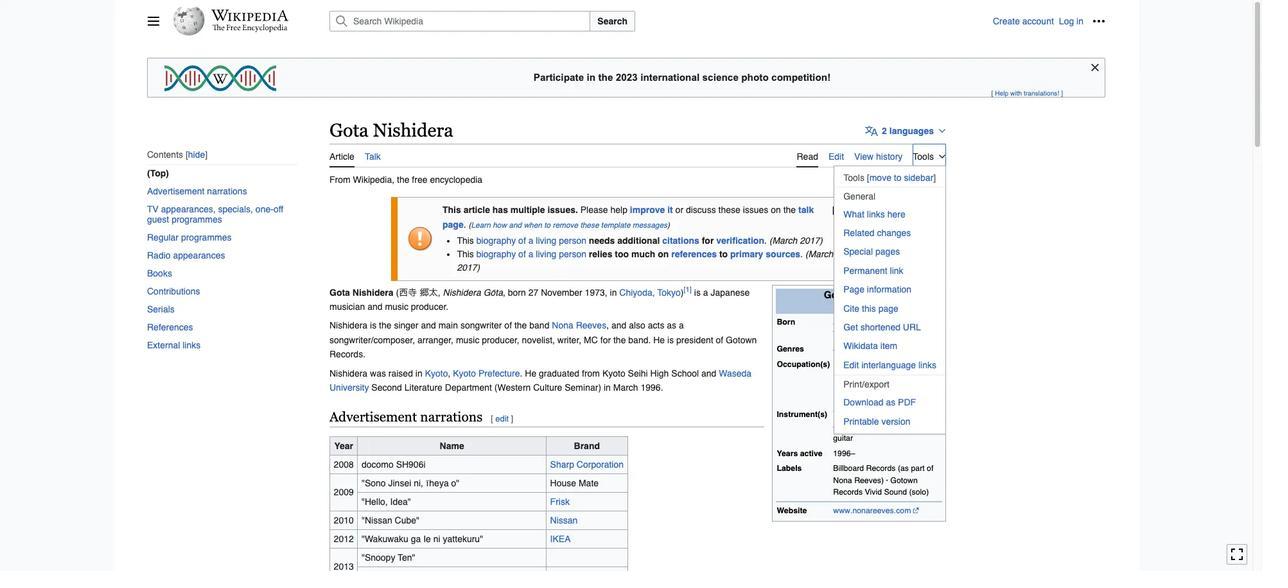 Task type: locate. For each thing, give the bounding box(es) containing it.
music up the singer
[[385, 302, 408, 312]]

external
[[147, 341, 180, 351]]

1 vertical spatial hide
[[835, 205, 852, 215]]

0 vertical spatial 西寺
[[399, 288, 417, 297]]

nona down billboard
[[833, 476, 852, 485]]

gota nishidera 西寺 郷太
[[824, 290, 894, 313]]

0 vertical spatial songwriter
[[460, 321, 502, 331]]

regular programmes link
[[147, 229, 297, 247]]

"hello,
[[362, 497, 388, 507]]

in inside gota nishidera ( 西寺 郷太 , nishidera gōta , born 27 november 1973, in chiyoda, tokyo ) [1]
[[610, 287, 617, 298]]

) down it
[[667, 221, 670, 230]]

[ left edit
[[491, 414, 493, 424]]

0 vertical spatial [
[[991, 89, 993, 97]]

. up second literature department (western culture seminar) in march 1996.
[[520, 368, 522, 379]]

1 vertical spatial to
[[544, 221, 551, 230]]

nona
[[552, 321, 573, 331], [833, 476, 852, 485]]

1 horizontal spatial as
[[886, 398, 895, 408]]

these
[[718, 205, 740, 215], [580, 221, 599, 230]]

[ inside gota nishidera element
[[491, 414, 493, 424]]

music down nishidera is the singer and main songwriter of the band nona reeves
[[456, 335, 479, 345]]

move to sidebar button
[[867, 173, 936, 183]]

0 vertical spatial he
[[653, 335, 665, 345]]

create account link
[[993, 16, 1054, 26]]

participate
[[534, 72, 584, 83]]

0 horizontal spatial is
[[370, 321, 376, 331]]

person down learn how and when to remove these template messages link
[[559, 236, 586, 246]]

kyoto up department
[[453, 368, 476, 379]]

2017 up sources in the right of the page
[[800, 236, 820, 246]]

1 living from the top
[[536, 236, 556, 246]]

.com
[[894, 507, 911, 516]]

narrations up name
[[420, 410, 483, 425]]

serials
[[147, 305, 175, 315]]

this for this biography of a living person needs additional citations for verification . ( march 2017 )
[[457, 236, 474, 246]]

tools up sidebar
[[913, 151, 934, 162]]

郷太 up producer.
[[420, 288, 438, 297]]

2 vertical spatial to
[[719, 249, 728, 260]]

for right mc
[[600, 335, 611, 345]]

and up arranger,
[[421, 321, 436, 331]]

0 horizontal spatial kyoto
[[425, 368, 448, 379]]

[ for [ help with translations! ]
[[991, 89, 993, 97]]

1 vertical spatial 27
[[833, 318, 842, 327]]

ni,
[[414, 478, 423, 489]]

tools for tools
[[913, 151, 934, 162]]

as
[[667, 321, 676, 331], [886, 398, 895, 408]]

0 vertical spatial tools
[[913, 151, 934, 162]]

1 horizontal spatial songwriter
[[895, 360, 932, 369]]

links right external
[[183, 341, 201, 351]]

this for this article has multiple issues. please help improve it or discuss these issues on the
[[443, 205, 461, 215]]

tokyo,
[[833, 330, 856, 339]]

programmes up appearances
[[181, 233, 232, 243]]

graduated
[[539, 368, 579, 379]]

biography of a living person link for needs
[[476, 236, 586, 246]]

1 biography from the top
[[476, 236, 516, 246]]

primary
[[730, 249, 763, 260]]

1 vertical spatial 2017
[[457, 263, 477, 273]]

0 horizontal spatial tools
[[843, 173, 864, 183]]

27
[[528, 287, 538, 298], [833, 318, 842, 327]]

2 horizontal spatial march
[[808, 249, 833, 260]]

gota for gota nishidera
[[329, 120, 369, 141]]

gotown down (as
[[890, 476, 918, 485]]

, up producer.
[[438, 287, 440, 298]]

0 horizontal spatial march
[[613, 383, 638, 393]]

he
[[653, 335, 665, 345], [525, 368, 536, 379]]

Search Wikipedia search field
[[329, 11, 590, 31]]

0 horizontal spatial these
[[580, 221, 599, 230]]

1 horizontal spatial on
[[771, 205, 781, 215]]

2 horizontal spatial is
[[694, 287, 701, 298]]

1 kyoto from the left
[[425, 368, 448, 379]]

1 horizontal spatial these
[[718, 205, 740, 215]]

biography for this biography of a living person needs additional citations for verification . ( march 2017 )
[[476, 236, 516, 246]]

tv
[[147, 204, 159, 215]]

2017 inside march 2017
[[457, 263, 477, 273]]

idea"
[[390, 497, 411, 507]]

1 horizontal spatial for
[[702, 236, 714, 246]]

biography for this biography of a living person relies too much on references to primary sources .
[[476, 249, 516, 260]]

, left also
[[606, 321, 609, 331]]

0 vertical spatial advertisement narrations
[[147, 187, 247, 197]]

0 vertical spatial november
[[541, 287, 582, 298]]

the
[[598, 72, 613, 83], [397, 174, 409, 185], [783, 205, 796, 215], [379, 321, 391, 331], [514, 321, 527, 331], [613, 335, 626, 345]]

1 vertical spatial edit
[[843, 360, 859, 370]]

1 horizontal spatial kyoto
[[453, 368, 476, 379]]

0 vertical spatial gotown
[[726, 335, 757, 345]]

read
[[797, 151, 818, 162]]

read link
[[797, 144, 818, 167]]

brand
[[574, 441, 600, 452]]

2 vertical spatial this
[[457, 249, 474, 260]]

郷太 down the page information
[[861, 302, 880, 313]]

this for this biography of a living person relies too much on references to primary sources .
[[457, 249, 474, 260]]

waseda
[[719, 368, 752, 379]]

0 horizontal spatial ]
[[511, 414, 513, 424]]

edit left view
[[829, 151, 844, 162]]

help
[[610, 205, 627, 215]]

īheya
[[426, 478, 449, 489]]

0 horizontal spatial on
[[658, 249, 669, 260]]

) up gota nishidera ( 西寺 郷太 , nishidera gōta , born 27 november 1973, in chiyoda, tokyo ) [1]
[[477, 263, 480, 273]]

nishidera up musician
[[352, 287, 393, 298]]

27 right born
[[528, 287, 538, 298]]

1 horizontal spatial [
[[991, 89, 993, 97]]

1 vertical spatial living
[[536, 249, 556, 260]]

gotown up the waseda
[[726, 335, 757, 345]]

page inside talk page
[[443, 219, 464, 230]]

fullscreen image
[[1231, 549, 1243, 562]]

1 horizontal spatial gotown
[[890, 476, 918, 485]]

( down article in the top of the page
[[469, 221, 471, 230]]

0 horizontal spatial records
[[833, 488, 863, 497]]

band.
[[628, 335, 651, 345]]

he down acts
[[653, 335, 665, 345]]

related changes
[[843, 228, 911, 238]]

] inside gota nishidera element
[[511, 414, 513, 424]]

music up electronic
[[863, 411, 884, 420]]

[ left help
[[991, 89, 993, 97]]

1 vertical spatial this
[[457, 236, 474, 246]]

is up "songwriter/composer,"
[[370, 321, 376, 331]]

1 horizontal spatial 西寺
[[838, 302, 857, 313]]

frisk link
[[550, 497, 570, 507]]

page down article in the top of the page
[[443, 219, 464, 230]]

0 horizontal spatial gotown
[[726, 335, 757, 345]]

remove
[[553, 221, 578, 230]]

is left president at the bottom right of the page
[[667, 335, 674, 345]]

( up the singer
[[396, 287, 399, 298]]

( up 'primary sources' link
[[769, 236, 772, 246]]

download
[[843, 398, 883, 408]]

gota up the article "link"
[[329, 120, 369, 141]]

songwriter up producer,
[[460, 321, 502, 331]]

2 living from the top
[[536, 249, 556, 260]]

encyclopedia
[[430, 174, 482, 185]]

2 biography of a living person link from the top
[[476, 249, 586, 260]]

programmes inside tv appearances, specials, one-off guest programmes
[[172, 215, 222, 225]]

1 horizontal spatial tools
[[913, 151, 934, 162]]

gotown inside gotown records vivid sound (solo)
[[890, 476, 918, 485]]

the left band
[[514, 321, 527, 331]]

advertisement
[[147, 187, 205, 197], [329, 410, 417, 425]]

nishidera is the singer and main songwriter of the band nona reeves
[[329, 321, 606, 331]]

records for (as
[[866, 465, 896, 474]]

1 horizontal spatial page
[[878, 304, 898, 314]]

advertisement narrations down literature
[[329, 410, 483, 425]]

he up second literature department (western culture seminar) in march 1996.
[[525, 368, 536, 379]]

1 vertical spatial narrations
[[420, 410, 483, 425]]

) down references link
[[681, 287, 684, 298]]

1 vertical spatial links
[[183, 341, 201, 351]]

music for music arranger
[[903, 372, 924, 381]]

records up reeves) in the right bottom of the page
[[866, 465, 896, 474]]

1 horizontal spatial is
[[667, 335, 674, 345]]

0 horizontal spatial [
[[491, 414, 493, 424]]

1 vertical spatial advertisement
[[329, 410, 417, 425]]

as right acts
[[667, 321, 676, 331]]

0 vertical spatial person
[[559, 236, 586, 246]]

music producer novelist
[[833, 384, 924, 405]]

0 vertical spatial hide
[[188, 150, 205, 160]]

0 vertical spatial links
[[867, 209, 885, 219]]

1 horizontal spatial to
[[719, 249, 728, 260]]

kyoto link
[[425, 368, 448, 379]]

1 horizontal spatial hide
[[835, 205, 852, 215]]

advertisement narrations up 'appearances,'
[[147, 187, 247, 197]]

0 horizontal spatial for
[[600, 335, 611, 345]]

edit for edit interlanguage links
[[843, 360, 859, 370]]

hide inside dropdown button
[[835, 205, 852, 215]]

1 biography of a living person link from the top
[[476, 236, 586, 246]]

tools up general
[[843, 173, 864, 183]]

acts
[[648, 321, 664, 331]]

1 horizontal spatial he
[[653, 335, 665, 345]]

the left free
[[397, 174, 409, 185]]

learn
[[471, 221, 491, 230]]

waseda university link
[[329, 368, 752, 393]]

1 vertical spatial he
[[525, 368, 536, 379]]

27 inside gota nishidera ( 西寺 郷太 , nishidera gōta , born 27 november 1973, in chiyoda, tokyo ) [1]
[[528, 287, 538, 298]]

person for needs additional
[[559, 236, 586, 246]]

to right move
[[894, 173, 901, 183]]

1 vertical spatial march
[[808, 249, 833, 260]]

contributions
[[147, 287, 200, 297]]

it
[[667, 205, 673, 215]]

songwriter up producer
[[895, 360, 932, 369]]

0 vertical spatial this
[[443, 205, 461, 215]]

西寺 up producer.
[[399, 288, 417, 297]]

1 vertical spatial person
[[559, 249, 586, 260]]

music inside music arranger
[[903, 372, 924, 381]]

hide down general
[[835, 205, 852, 215]]

these inside . ( learn how and when to remove these template messages )
[[580, 221, 599, 230]]

0 vertical spatial biography of a living person link
[[476, 236, 586, 246]]

"nissan
[[362, 516, 392, 526]]

links
[[867, 209, 885, 219], [183, 341, 201, 351], [918, 360, 936, 370]]

japanese
[[711, 287, 750, 298]]

nishidera inside 'gota nishidera 西寺 郷太'
[[849, 290, 894, 301]]

is
[[694, 287, 701, 298], [370, 321, 376, 331], [667, 335, 674, 345]]

records inside billboard records (as part of nona reeves)
[[866, 465, 896, 474]]

1 horizontal spatial links
[[867, 209, 885, 219]]

to down the verification
[[719, 249, 728, 260]]

1 vertical spatial ]
[[511, 414, 513, 424]]

1 horizontal spatial ]
[[1061, 89, 1063, 97]]

nishidera down musician
[[329, 321, 367, 331]]

in right log
[[1077, 16, 1084, 26]]

0 vertical spatial page
[[443, 219, 464, 230]]

special
[[843, 247, 873, 257]]

kyoto right the from
[[602, 368, 625, 379]]

1 horizontal spatial records
[[866, 465, 896, 474]]

"wakuwaku ga ie ni yattekuru"
[[362, 534, 483, 545]]

scriptwriter
[[867, 396, 905, 405]]

1 horizontal spatial 27
[[833, 318, 842, 327]]

musician
[[833, 360, 864, 369]]

0 vertical spatial as
[[667, 321, 676, 331]]

0 vertical spatial biography
[[476, 236, 516, 246]]

of
[[518, 236, 526, 246], [518, 249, 526, 260], [504, 321, 512, 331], [716, 335, 723, 345], [927, 465, 933, 474]]

.nonareeves
[[850, 507, 894, 516]]

november up japan
[[844, 318, 881, 327]]

narrations down (top) link
[[207, 187, 247, 197]]

27 up tokyo,
[[833, 318, 842, 327]]

name
[[440, 441, 464, 452]]

) inside gota nishidera ( 西寺 郷太 , nishidera gōta , born 27 november 1973, in chiyoda, tokyo ) [1]
[[681, 287, 684, 298]]

records inside gotown records vivid sound (solo)
[[833, 488, 863, 497]]

language progressive image
[[865, 125, 878, 137]]

the inside , and also acts as a songwriter/composer, arranger, music producer, novelist, writer, mc for the band. he is president of gotown records.
[[613, 335, 626, 345]]

learn how and when to remove these template messages link
[[471, 221, 667, 230]]

march 2017
[[457, 249, 833, 273]]

1 horizontal spatial nona
[[833, 476, 852, 485]]

edit for edit
[[829, 151, 844, 162]]

in up literature
[[415, 368, 422, 379]]

the left band. in the bottom of the page
[[613, 335, 626, 345]]

links up related changes
[[867, 209, 885, 219]]

wikidata item
[[843, 341, 897, 352]]

these down please
[[580, 221, 599, 230]]

songwriter inside singer-songwriter lyricist
[[895, 360, 932, 369]]

biography
[[476, 236, 516, 246], [476, 249, 516, 260]]

1 horizontal spatial advertisement
[[329, 410, 417, 425]]

advertisement down second
[[329, 410, 417, 425]]

log
[[1059, 16, 1074, 26]]

1 vertical spatial biography
[[476, 249, 516, 260]]

kyoto up literature
[[425, 368, 448, 379]]

, inside , and also acts as a songwriter/composer, arranger, music producer, novelist, writer, mc for the band. he is president of gotown records.
[[606, 321, 609, 331]]

[ for [ edit ]
[[491, 414, 493, 424]]

create account log in
[[993, 16, 1084, 26]]

is a japanese musician and music producer.
[[329, 287, 750, 312]]

西寺 down "page"
[[838, 302, 857, 313]]

shortened
[[860, 322, 900, 333]]

1 horizontal spatial narrations
[[420, 410, 483, 425]]

external links
[[147, 341, 201, 351]]

narrations
[[207, 187, 247, 197], [420, 410, 483, 425]]

2 horizontal spatial kyoto
[[602, 368, 625, 379]]

page
[[443, 219, 464, 230], [878, 304, 898, 314]]

0 horizontal spatial 郷太
[[420, 288, 438, 297]]

advertisement up 'appearances,'
[[147, 187, 205, 197]]

1 vertical spatial november
[[844, 318, 881, 327]]

songwriter
[[460, 321, 502, 331], [895, 360, 932, 369]]

mate
[[579, 478, 599, 489]]

0 horizontal spatial november
[[541, 287, 582, 298]]

biography of a living person link for relies
[[476, 249, 586, 260]]

0 horizontal spatial to
[[544, 221, 551, 230]]

here
[[887, 209, 905, 219]]

ten"
[[398, 553, 415, 563]]

1 vertical spatial 郷太
[[861, 302, 880, 313]]

serials link
[[147, 301, 297, 319]]

tools for tools move to sidebar
[[843, 173, 864, 183]]

year
[[334, 441, 353, 452]]

gota inside 'gota nishidera 西寺 郷太'
[[824, 290, 846, 301]]

as up "music sequencer" link
[[886, 398, 895, 408]]

2 kyoto from the left
[[453, 368, 476, 379]]

and inside is a japanese musician and music producer.
[[367, 302, 382, 312]]

2 biography from the top
[[476, 249, 516, 260]]

1 vertical spatial these
[[580, 221, 599, 230]]

in right 1973, on the bottom left of the page
[[610, 287, 617, 298]]

music up producer
[[903, 372, 924, 381]]

these left issues
[[718, 205, 740, 215]]

1 vertical spatial tools
[[843, 173, 864, 183]]

docomo
[[362, 460, 394, 470]]

郷太 inside 'gota nishidera 西寺 郷太'
[[861, 302, 880, 313]]

0 horizontal spatial 西寺
[[399, 288, 417, 297]]

log in and more options image
[[1093, 15, 1105, 28]]

. left learn
[[464, 219, 466, 230]]

0 vertical spatial march
[[772, 236, 797, 246]]

person for relies too much on
[[559, 249, 586, 260]]

advertisement inside advertisement narrations link
[[147, 187, 205, 197]]

nona up writer,
[[552, 321, 573, 331]]

march up sources in the right of the page
[[772, 236, 797, 246]]

talk link
[[365, 144, 381, 166]]

2 horizontal spatial to
[[894, 173, 901, 183]]

vivid
[[865, 488, 882, 497]]

and right musician
[[367, 302, 382, 312]]

0 horizontal spatial nona
[[552, 321, 573, 331]]

music inside music producer novelist
[[870, 384, 890, 393]]

1 horizontal spatial advertisement narrations
[[329, 410, 483, 425]]

edit up "lyricist"
[[843, 360, 859, 370]]

2 vertical spatial is
[[667, 335, 674, 345]]

regular programmes
[[147, 233, 232, 243]]

郷太 inside gota nishidera ( 西寺 郷太 , nishidera gōta , born 27 november 1973, in chiyoda, tokyo ) [1]
[[420, 288, 438, 297]]

person left relies
[[559, 249, 586, 260]]

and left also
[[611, 321, 626, 331]]

nissan
[[550, 516, 578, 526]]

when
[[524, 221, 542, 230]]

0 vertical spatial advertisement
[[147, 187, 205, 197]]

and right how on the left of page
[[509, 221, 522, 230]]

interlanguage
[[861, 360, 916, 370]]

1 vertical spatial nona
[[833, 476, 852, 485]]

and inside . ( learn how and when to remove these template messages )
[[509, 221, 522, 230]]

second
[[371, 383, 402, 393]]

printable version link
[[834, 413, 945, 431]]

gota for gota nishidera ( 西寺 郷太 , nishidera gōta , born 27 november 1973, in chiyoda, tokyo ) [1]
[[329, 287, 350, 298]]

1 vertical spatial biography of a living person link
[[476, 249, 586, 260]]

living for needs
[[536, 236, 556, 246]]

records up www
[[833, 488, 863, 497]]

2017 down learn
[[457, 263, 477, 273]]

music inside music sequencer drums
[[863, 411, 884, 420]]

page
[[843, 285, 864, 295]]

1 horizontal spatial 郷太
[[861, 302, 880, 313]]

1 person from the top
[[559, 236, 586, 246]]

] right translations!
[[1061, 89, 1063, 97]]

banner logo image
[[164, 65, 276, 91]]

"sono
[[362, 478, 386, 489]]

1 horizontal spatial 2017
[[800, 236, 820, 246]]

西寺 inside gota nishidera ( 西寺 郷太 , nishidera gōta , born 27 november 1973, in chiyoda, tokyo ) [1]
[[399, 288, 417, 297]]

0 horizontal spatial he
[[525, 368, 536, 379]]

0 vertical spatial ]
[[1061, 89, 1063, 97]]

links for what
[[867, 209, 885, 219]]

is right [1]
[[694, 287, 701, 298]]

programmes up regular programmes
[[172, 215, 222, 225]]

music inside is a japanese musician and music producer.
[[385, 302, 408, 312]]

one-
[[256, 204, 274, 215]]

gota nishidera main content
[[324, 113, 1105, 572]]

gota up musician
[[329, 287, 350, 298]]

links up producer
[[918, 360, 936, 370]]

drums
[[833, 423, 855, 432]]

gota inside gota nishidera ( 西寺 郷太 , nishidera gōta , born 27 november 1973, in chiyoda, tokyo ) [1]
[[329, 287, 350, 298]]

to right when
[[544, 221, 551, 230]]

producer
[[893, 384, 924, 393]]

gota up cite
[[824, 290, 846, 301]]

for up references link
[[702, 236, 714, 246]]

1 horizontal spatial november
[[844, 318, 881, 327]]

on right much
[[658, 249, 669, 260]]

page up 1973 at the bottom right of the page
[[878, 304, 898, 314]]

nishidera up university
[[329, 368, 367, 379]]

yattekuru"
[[443, 534, 483, 545]]

2 person from the top
[[559, 249, 586, 260]]

this biography of a living person relies too much on references to primary sources .
[[457, 249, 803, 260]]

is inside , and also acts as a songwriter/composer, arranger, music producer, novelist, writer, mc for the band. he is president of gotown records.
[[667, 335, 674, 345]]

music inside , and also acts as a songwriter/composer, arranger, music producer, novelist, writer, mc for the band. he is president of gotown records.
[[456, 335, 479, 345]]

cite this page
[[843, 304, 898, 314]]

0 vertical spatial 27
[[528, 287, 538, 298]]



Task type: vqa. For each thing, say whether or not it's contained in the screenshot.
THE ACE
no



Task type: describe. For each thing, give the bounding box(es) containing it.
the left the talk
[[783, 205, 796, 215]]

chiyoda,
[[619, 287, 655, 298]]

) inside . ( learn how and when to remove these template messages )
[[667, 221, 670, 230]]

help
[[995, 89, 1009, 97]]

with
[[1010, 89, 1022, 97]]

in right participate
[[587, 72, 595, 83]]

contents
[[147, 150, 183, 160]]

1 vertical spatial programmes
[[181, 233, 232, 243]]

0 vertical spatial these
[[718, 205, 740, 215]]

writer,
[[557, 335, 581, 345]]

participate in the 2023 international science photo competition!
[[534, 72, 831, 83]]

references
[[147, 323, 193, 333]]

view
[[854, 151, 874, 162]]

house mate
[[550, 478, 599, 489]]

cite this page link
[[834, 300, 945, 318]]

0 horizontal spatial hide
[[188, 150, 205, 160]]

tools move to sidebar
[[843, 173, 933, 183]]

second literature department (western culture seminar) in march 1996.
[[369, 383, 663, 393]]

external links link
[[147, 337, 297, 355]]

links for external
[[183, 341, 201, 351]]

search button
[[590, 11, 635, 31]]

0 vertical spatial 2017
[[800, 236, 820, 246]]

for inside , and also acts as a songwriter/composer, arranger, music producer, novelist, writer, mc for the band. he is president of gotown records.
[[600, 335, 611, 345]]

the left 2023
[[598, 72, 613, 83]]

needs
[[589, 236, 615, 246]]

item
[[880, 341, 897, 352]]

gotown inside , and also acts as a songwriter/composer, arranger, music producer, novelist, writer, mc for the band. he is president of gotown records.
[[726, 335, 757, 345]]

menu image
[[147, 15, 160, 28]]

2
[[882, 126, 887, 136]]

the free encyclopedia image
[[212, 24, 287, 33]]

hide image
[[1087, 60, 1103, 75]]

november inside gota nishidera ( 西寺 郷太 , nishidera gōta , born 27 november 1973, in chiyoda, tokyo ) [1]
[[541, 287, 582, 298]]

( inside gota nishidera ( 西寺 郷太 , nishidera gōta , born 27 november 1973, in chiyoda, tokyo ) [1]
[[396, 287, 399, 298]]

electronic keyboard guitar
[[833, 423, 930, 443]]

1 horizontal spatial march
[[772, 236, 797, 246]]

living for relies
[[536, 249, 556, 260]]

narrations inside gota nishidera element
[[420, 410, 483, 425]]

gota for gota nishidera 西寺 郷太
[[824, 290, 846, 301]]

records for vivid
[[833, 488, 863, 497]]

, left born
[[503, 287, 505, 298]]

pdf
[[898, 398, 916, 408]]

ie
[[423, 534, 431, 545]]

2 horizontal spatial links
[[918, 360, 936, 370]]

, up department
[[448, 368, 450, 379]]

and for singer
[[421, 321, 436, 331]]

. up 'primary sources' link
[[764, 236, 767, 246]]

) left related
[[820, 236, 823, 246]]

Search search field
[[314, 11, 993, 31]]

wikipedia image
[[211, 10, 288, 21]]

cube"
[[395, 516, 419, 526]]

improve
[[630, 205, 665, 215]]

jinsei
[[388, 478, 411, 489]]

1 vertical spatial as
[[886, 398, 895, 408]]

arranger,
[[417, 335, 453, 345]]

and for how
[[509, 221, 522, 230]]

pop
[[840, 345, 853, 354]]

off
[[274, 204, 283, 215]]

a inside , and also acts as a songwriter/composer, arranger, music producer, novelist, writer, mc for the band. he is president of gotown records.
[[679, 321, 684, 331]]

and right school
[[701, 368, 716, 379]]

competition!
[[771, 72, 831, 83]]

november inside 27 november 1973 (age 49) tokyo, japan
[[844, 318, 881, 327]]

西寺 inside 'gota nishidera 西寺 郷太'
[[838, 302, 857, 313]]

url
[[903, 322, 921, 333]]

gota nishidera ( 西寺 郷太 , nishidera gōta , born 27 november 1973, in chiyoda, tokyo ) [1]
[[329, 285, 692, 298]]

article link
[[329, 144, 354, 167]]

sharp
[[550, 460, 574, 470]]

account
[[1022, 16, 1054, 26]]

changes
[[877, 228, 911, 238]]

what links here link
[[834, 205, 945, 223]]

sidebar
[[904, 173, 933, 183]]

a inside is a japanese musician and music producer.
[[703, 287, 708, 298]]

edit interlanguage links link
[[834, 356, 945, 374]]

sharp corporation link
[[550, 460, 624, 470]]

music arranger
[[833, 372, 924, 393]]

band
[[529, 321, 549, 331]]

music sequencer link
[[863, 411, 923, 420]]

print/export
[[843, 380, 889, 390]]

2012
[[334, 534, 354, 545]]

specials,
[[218, 204, 253, 215]]

labels
[[777, 465, 802, 474]]

march inside march 2017
[[808, 249, 833, 260]]

2008
[[334, 460, 354, 470]]

issues.
[[547, 205, 578, 215]]

from wikipedia, the free encyclopedia
[[329, 174, 482, 185]]

of inside , and also acts as a songwriter/composer, arranger, music producer, novelist, writer, mc for the band. he is president of gotown records.
[[716, 335, 723, 345]]

in right seminar)
[[604, 383, 611, 393]]

printable
[[843, 417, 879, 427]]

electronic keyboard link
[[862, 423, 930, 432]]

(age 49)
[[903, 318, 932, 327]]

advertisement narrations inside gota nishidera element
[[329, 410, 483, 425]]

1996.
[[641, 383, 663, 393]]

citations
[[662, 236, 699, 246]]

nishidera left gōta
[[443, 287, 481, 298]]

to inside . ( learn how and when to remove these template messages )
[[544, 221, 551, 230]]

of inside billboard records (as part of nona reeves)
[[927, 465, 933, 474]]

27 inside 27 november 1973 (age 49) tokyo, japan
[[833, 318, 842, 327]]

and for musician
[[367, 302, 382, 312]]

the up "songwriter/composer,"
[[379, 321, 391, 331]]

2010
[[334, 516, 354, 526]]

0 vertical spatial to
[[894, 173, 901, 183]]

advertisement inside gota nishidera element
[[329, 410, 417, 425]]

0 vertical spatial narrations
[[207, 187, 247, 197]]

billboard records (as part of nona reeves)
[[833, 465, 933, 485]]

permanent link link
[[834, 262, 945, 280]]

singer
[[394, 321, 418, 331]]

( right sources in the right of the page
[[805, 249, 808, 260]]

0 horizontal spatial advertisement narrations
[[147, 187, 247, 197]]

. down the talk
[[800, 249, 803, 260]]

gota nishidera element
[[329, 167, 946, 572]]

house
[[550, 478, 576, 489]]

relies
[[589, 249, 612, 260]]

from
[[582, 368, 600, 379]]

translations!
[[1024, 89, 1059, 97]]

download as pdf
[[843, 398, 916, 408]]

radio appearances link
[[147, 247, 297, 265]]

nona inside billboard records (as part of nona reeves)
[[833, 476, 852, 485]]

( inside . ( learn how and when to remove these template messages )
[[469, 221, 471, 230]]

j-pop
[[833, 345, 853, 354]]

as inside , and also acts as a songwriter/composer, arranger, music producer, novelist, writer, mc for the band. he is president of gotown records.
[[667, 321, 676, 331]]

cite
[[843, 304, 859, 314]]

novelist,
[[522, 335, 555, 345]]

gōta
[[483, 287, 503, 298]]

frisk
[[550, 497, 570, 507]]

in inside personal tools navigation
[[1077, 16, 1084, 26]]

nishidera up talk link
[[373, 120, 453, 141]]

verification link
[[716, 236, 764, 246]]

sharp corporation
[[550, 460, 624, 470]]

was
[[370, 368, 386, 379]]

personal tools navigation
[[993, 11, 1109, 31]]

or
[[675, 205, 683, 215]]

, and also acts as a songwriter/composer, arranger, music producer, novelist, writer, mc for the band. he is president of gotown records.
[[329, 321, 757, 360]]

2009
[[334, 488, 354, 498]]

is inside is a japanese musician and music producer.
[[694, 287, 701, 298]]

www .nonareeves .com
[[833, 507, 911, 516]]

1 vertical spatial is
[[370, 321, 376, 331]]

related changes link
[[834, 224, 945, 242]]

printable version
[[843, 417, 910, 427]]

1 vertical spatial on
[[658, 249, 669, 260]]

prefecture
[[478, 368, 520, 379]]

music for music sequencer drums
[[863, 411, 884, 420]]

3 kyoto from the left
[[602, 368, 625, 379]]

and inside , and also acts as a songwriter/composer, arranger, music producer, novelist, writer, mc for the band. he is president of gotown records.
[[611, 321, 626, 331]]

main
[[438, 321, 458, 331]]

music for music producer novelist
[[870, 384, 890, 393]]

music sequencer drums
[[833, 411, 923, 432]]

he inside , and also acts as a songwriter/composer, arranger, music producer, novelist, writer, mc for the band. he is president of gotown records.
[[653, 335, 665, 345]]

please
[[580, 205, 608, 215]]

2 vertical spatial march
[[613, 383, 638, 393]]

producer.
[[411, 302, 448, 312]]

0 vertical spatial on
[[771, 205, 781, 215]]

references link
[[147, 319, 297, 337]]



